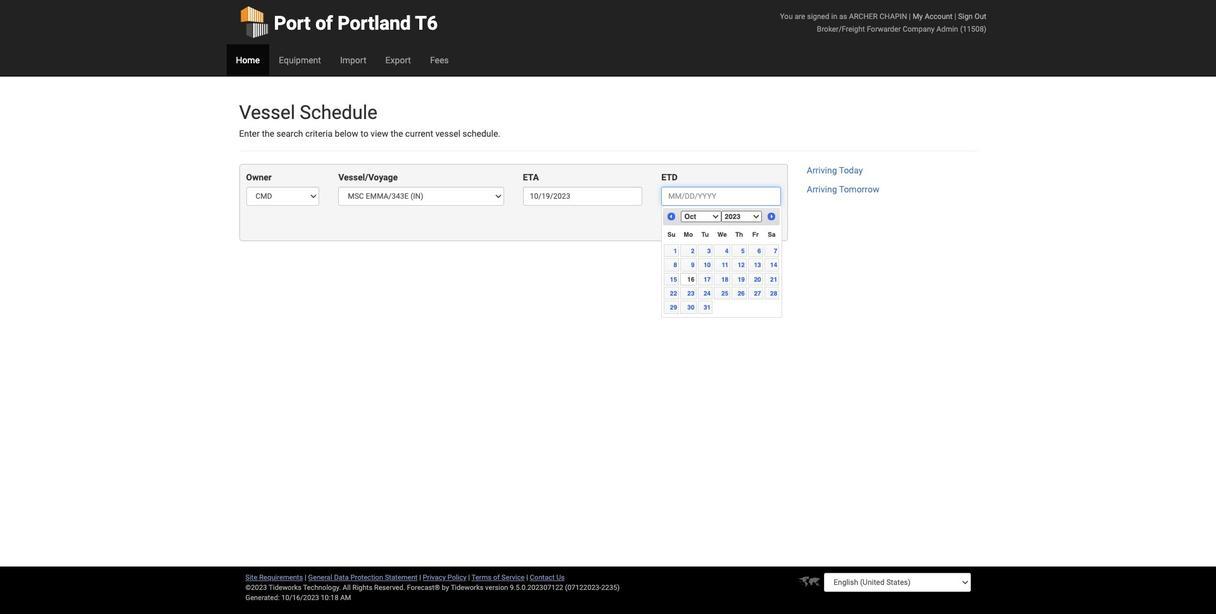 Task type: vqa. For each thing, say whether or not it's contained in the screenshot.


Task type: describe. For each thing, give the bounding box(es) containing it.
as
[[840, 12, 848, 21]]

to
[[361, 129, 369, 139]]

arriving for arriving today
[[807, 166, 837, 176]]

export button
[[376, 44, 421, 76]]

admin
[[937, 25, 959, 34]]

general
[[308, 574, 332, 582]]

export
[[386, 55, 411, 65]]

arriving for arriving tomorrow
[[807, 185, 837, 195]]

27 link
[[748, 287, 763, 300]]

10/16/2023
[[282, 594, 319, 603]]

terms of service link
[[472, 574, 525, 582]]

arriving tomorrow link
[[807, 185, 880, 195]]

9 link
[[681, 259, 697, 272]]

site
[[246, 574, 258, 582]]

12
[[738, 261, 745, 269]]

clear button
[[710, 216, 742, 235]]

9.5.0.202307122
[[510, 584, 564, 593]]

statement
[[385, 574, 418, 582]]

30
[[688, 304, 695, 311]]

policy
[[448, 574, 467, 582]]

criteria
[[305, 129, 333, 139]]

tomorrow
[[840, 185, 880, 195]]

all
[[343, 584, 351, 593]]

31
[[704, 304, 711, 311]]

port
[[274, 12, 311, 34]]

24
[[704, 290, 711, 297]]

19 link
[[732, 273, 747, 286]]

schedule.
[[463, 129, 501, 139]]

tu
[[702, 231, 709, 238]]

equipment
[[279, 55, 321, 65]]

today
[[840, 166, 863, 176]]

23
[[688, 290, 695, 297]]

(07122023-
[[565, 584, 602, 593]]

sign
[[959, 12, 973, 21]]

us
[[557, 574, 565, 582]]

| up forecast®
[[420, 574, 421, 582]]

am
[[340, 594, 351, 603]]

schedule
[[300, 101, 378, 124]]

11
[[722, 261, 729, 269]]

contact us link
[[530, 574, 565, 582]]

14
[[771, 261, 778, 269]]

2
[[691, 247, 695, 255]]

31 link
[[698, 301, 713, 314]]

arriving today link
[[807, 166, 863, 176]]

you
[[780, 12, 793, 21]]

8 link
[[664, 259, 679, 272]]

sign out link
[[959, 12, 987, 21]]

you are signed in as archer chapin | my account | sign out broker/freight forwarder company admin (11508)
[[780, 12, 987, 34]]

by
[[442, 584, 449, 593]]

15 link
[[664, 273, 679, 286]]

29 link
[[664, 301, 679, 314]]

19
[[738, 275, 745, 283]]

data
[[334, 574, 349, 582]]

broker/freight
[[817, 25, 865, 34]]

28 link
[[765, 287, 780, 300]]

protection
[[351, 574, 383, 582]]

vessel schedule enter the search criteria below to view the current vessel schedule.
[[239, 101, 501, 139]]

21
[[771, 275, 778, 283]]

1 the from the left
[[262, 129, 274, 139]]

privacy policy link
[[423, 574, 467, 582]]

home button
[[227, 44, 269, 76]]

| left general
[[305, 574, 307, 582]]

18
[[722, 275, 729, 283]]

forwarder
[[867, 25, 901, 34]]

ETA text field
[[523, 187, 643, 206]]

below
[[335, 129, 359, 139]]

contact
[[530, 574, 555, 582]]

search button
[[744, 216, 781, 235]]

13
[[754, 261, 761, 269]]

14 link
[[765, 259, 780, 272]]

fr
[[753, 231, 759, 238]]

enter
[[239, 129, 260, 139]]

20 link
[[748, 273, 763, 286]]

18 link
[[714, 273, 731, 286]]

search
[[751, 221, 774, 230]]

1 link
[[664, 244, 679, 257]]

8
[[674, 261, 678, 269]]

service
[[502, 574, 525, 582]]

portland
[[338, 12, 411, 34]]

t6
[[415, 12, 438, 34]]

30 link
[[681, 301, 697, 314]]

17 link
[[698, 273, 713, 286]]



Task type: locate. For each thing, give the bounding box(es) containing it.
vessel/voyage
[[339, 173, 398, 183]]

my account link
[[913, 12, 953, 21]]

out
[[975, 12, 987, 21]]

of inside port of portland t6 link
[[316, 12, 333, 34]]

are
[[795, 12, 806, 21]]

vessel
[[239, 101, 295, 124]]

su
[[668, 231, 676, 238]]

10:18
[[321, 594, 339, 603]]

1 arriving from the top
[[807, 166, 837, 176]]

5
[[742, 247, 745, 255]]

sa
[[768, 231, 776, 238]]

site requirements link
[[246, 574, 303, 582]]

1 vertical spatial of
[[494, 574, 500, 582]]

arriving down arriving today
[[807, 185, 837, 195]]

view
[[371, 129, 389, 139]]

26 link
[[732, 287, 747, 300]]

2 arriving from the top
[[807, 185, 837, 195]]

generated:
[[246, 594, 280, 603]]

2 link
[[681, 244, 697, 257]]

2235)
[[602, 584, 620, 593]]

etd
[[662, 173, 678, 183]]

of up version
[[494, 574, 500, 582]]

vessel
[[436, 129, 461, 139]]

1 horizontal spatial of
[[494, 574, 500, 582]]

reserved.
[[374, 584, 405, 593]]

arriving up arriving tomorrow link
[[807, 166, 837, 176]]

of inside site requirements | general data protection statement | privacy policy | terms of service | contact us ©2023 tideworks technology. all rights reserved. forecast® by tideworks version 9.5.0.202307122 (07122023-2235) generated: 10/16/2023 10:18 am
[[494, 574, 500, 582]]

import button
[[331, 44, 376, 76]]

| up 9.5.0.202307122
[[527, 574, 528, 582]]

ETD text field
[[662, 187, 781, 206]]

2 the from the left
[[391, 129, 403, 139]]

fees button
[[421, 44, 459, 76]]

26
[[738, 290, 745, 297]]

clear
[[717, 221, 735, 230]]

in
[[832, 12, 838, 21]]

| left my
[[909, 12, 911, 21]]

27
[[754, 290, 761, 297]]

requirements
[[259, 574, 303, 582]]

4
[[725, 247, 729, 255]]

3
[[708, 247, 711, 255]]

25
[[722, 290, 729, 297]]

5 link
[[732, 244, 747, 257]]

| up tideworks
[[468, 574, 470, 582]]

technology.
[[303, 584, 341, 593]]

(11508)
[[961, 25, 987, 34]]

th
[[736, 231, 744, 238]]

1
[[674, 247, 678, 255]]

port of portland t6
[[274, 12, 438, 34]]

terms
[[472, 574, 492, 582]]

the
[[262, 129, 274, 139], [391, 129, 403, 139]]

arriving tomorrow
[[807, 185, 880, 195]]

0 horizontal spatial of
[[316, 12, 333, 34]]

home
[[236, 55, 260, 65]]

12 link
[[732, 259, 747, 272]]

22 link
[[664, 287, 679, 300]]

15
[[670, 275, 678, 283]]

0 vertical spatial arriving
[[807, 166, 837, 176]]

my
[[913, 12, 923, 21]]

7 link
[[765, 244, 780, 257]]

9
[[691, 261, 695, 269]]

6 link
[[748, 244, 763, 257]]

22
[[670, 290, 678, 297]]

mo
[[684, 231, 693, 238]]

general data protection statement link
[[308, 574, 418, 582]]

6
[[758, 247, 761, 255]]

7
[[774, 247, 778, 255]]

|
[[909, 12, 911, 21], [955, 12, 957, 21], [305, 574, 307, 582], [420, 574, 421, 582], [468, 574, 470, 582], [527, 574, 528, 582]]

©2023 tideworks
[[246, 584, 302, 593]]

10 link
[[698, 259, 713, 272]]

the right view
[[391, 129, 403, 139]]

version
[[485, 584, 508, 593]]

search
[[277, 129, 303, 139]]

arriving today
[[807, 166, 863, 176]]

21 link
[[765, 273, 780, 286]]

arriving
[[807, 166, 837, 176], [807, 185, 837, 195]]

16 link
[[681, 273, 697, 286]]

1 horizontal spatial the
[[391, 129, 403, 139]]

of right port
[[316, 12, 333, 34]]

0 vertical spatial of
[[316, 12, 333, 34]]

16
[[688, 275, 695, 283]]

| left "sign"
[[955, 12, 957, 21]]

24 link
[[698, 287, 713, 300]]

28
[[771, 290, 778, 297]]

forecast®
[[407, 584, 440, 593]]

1 vertical spatial arriving
[[807, 185, 837, 195]]

0 horizontal spatial the
[[262, 129, 274, 139]]

fees
[[430, 55, 449, 65]]

site requirements | general data protection statement | privacy policy | terms of service | contact us ©2023 tideworks technology. all rights reserved. forecast® by tideworks version 9.5.0.202307122 (07122023-2235) generated: 10/16/2023 10:18 am
[[246, 574, 620, 603]]

11 link
[[714, 259, 731, 272]]

company
[[903, 25, 935, 34]]

signed
[[808, 12, 830, 21]]

privacy
[[423, 574, 446, 582]]

the right enter
[[262, 129, 274, 139]]



